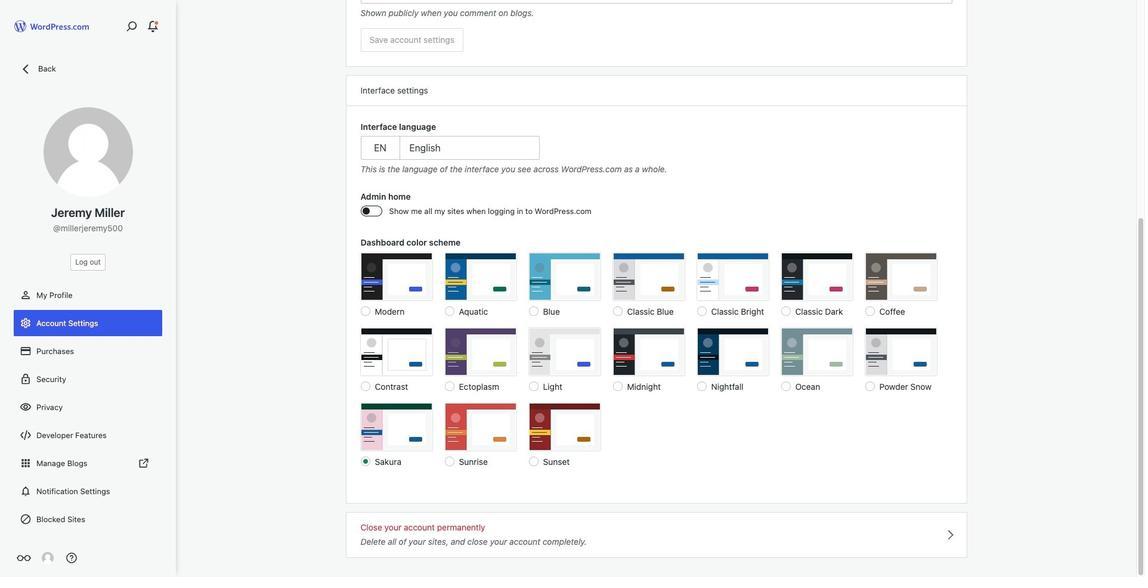 Task type: vqa. For each thing, say whether or not it's contained in the screenshot.
TEXT BOX
no



Task type: describe. For each thing, give the bounding box(es) containing it.
classic bright image
[[697, 253, 769, 301]]

nightfall image
[[697, 328, 769, 376]]

modern image
[[361, 253, 432, 301]]

midnight image
[[613, 328, 685, 376]]

aquatic image
[[445, 253, 516, 301]]

coffee image
[[865, 253, 937, 301]]

blue image
[[529, 253, 600, 301]]

0 vertical spatial jeremy miller image
[[43, 107, 133, 197]]

1 group from the top
[[361, 0, 952, 19]]

contrast image
[[361, 328, 432, 376]]

classic blue image
[[613, 253, 685, 301]]

credit_card image
[[20, 345, 32, 357]]

apps image
[[20, 458, 32, 470]]

sunrise image
[[445, 404, 516, 451]]

settings image
[[20, 317, 32, 329]]



Task type: locate. For each thing, give the bounding box(es) containing it.
None radio
[[529, 307, 538, 316], [697, 307, 707, 316], [361, 382, 370, 392], [445, 382, 454, 392], [529, 382, 538, 392], [697, 382, 707, 392], [781, 382, 791, 392], [361, 457, 370, 467], [529, 457, 538, 467], [529, 307, 538, 316], [697, 307, 707, 316], [361, 382, 370, 392], [445, 382, 454, 392], [529, 382, 538, 392], [697, 382, 707, 392], [781, 382, 791, 392], [361, 457, 370, 467], [529, 457, 538, 467]]

jeremy miller image
[[43, 107, 133, 197], [42, 552, 54, 564]]

classic dark image
[[781, 253, 853, 301]]

2 group from the top
[[361, 121, 952, 175]]

main content
[[346, 0, 967, 558]]

4 group from the top
[[361, 237, 952, 478]]

light image
[[529, 328, 600, 376]]

lock image
[[20, 373, 32, 385]]

notifications image
[[20, 486, 32, 498]]

ectoplasm image
[[445, 328, 516, 376]]

powder snow image
[[865, 328, 937, 376]]

ocean image
[[781, 328, 853, 376]]

1 vertical spatial jeremy miller image
[[42, 552, 54, 564]]

person image
[[20, 289, 32, 301]]

group
[[361, 0, 952, 19], [361, 121, 952, 175], [361, 190, 952, 225], [361, 237, 952, 478]]

visibility image
[[20, 402, 32, 413]]

3 group from the top
[[361, 190, 952, 225]]

block image
[[20, 514, 32, 526]]

reader image
[[17, 551, 31, 566]]

None url field
[[361, 0, 952, 4]]

sunset image
[[529, 404, 600, 451]]

None radio
[[361, 307, 370, 316], [445, 307, 454, 316], [613, 307, 623, 316], [781, 307, 791, 316], [865, 307, 875, 316], [613, 382, 623, 392], [865, 382, 875, 392], [445, 457, 454, 467], [361, 307, 370, 316], [445, 307, 454, 316], [613, 307, 623, 316], [781, 307, 791, 316], [865, 307, 875, 316], [613, 382, 623, 392], [865, 382, 875, 392], [445, 457, 454, 467]]

sakura image
[[361, 404, 432, 451]]



